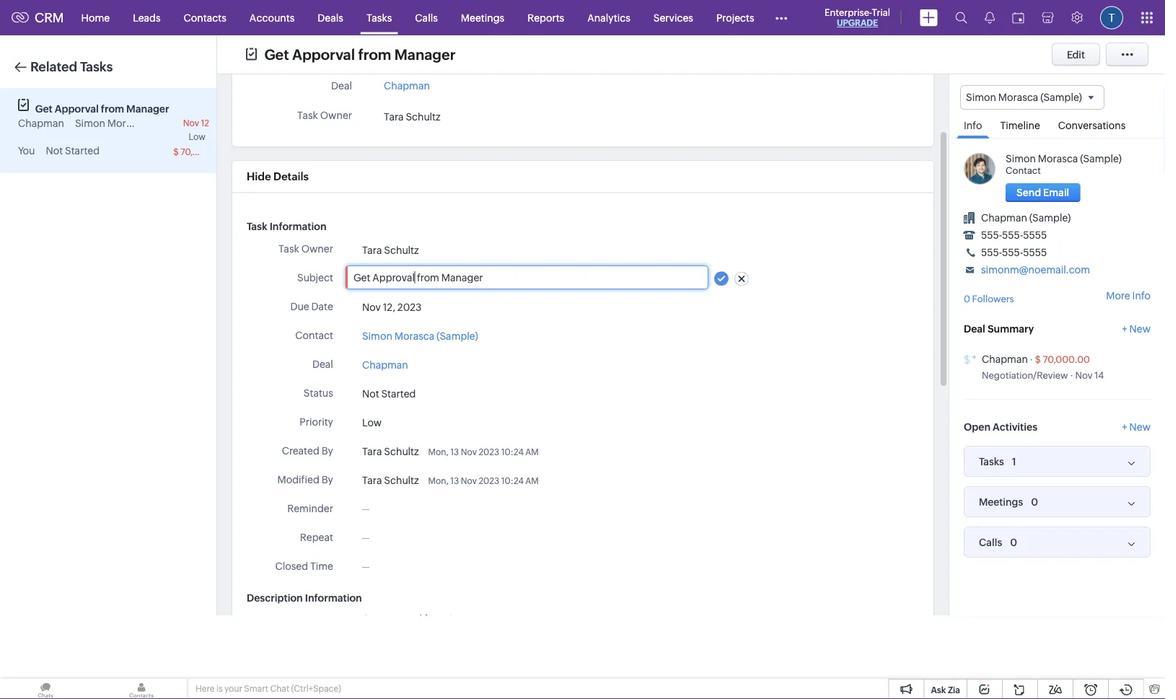 Task type: vqa. For each thing, say whether or not it's contained in the screenshot.


Task type: describe. For each thing, give the bounding box(es) containing it.
crm
[[35, 10, 64, 25]]

calendar image
[[1012, 12, 1025, 23]]

0 horizontal spatial calls
[[415, 12, 438, 23]]

deal summary
[[964, 323, 1034, 335]]

hide details link
[[247, 170, 309, 183]]

activities
[[993, 422, 1038, 433]]

1 vertical spatial info
[[1133, 290, 1151, 301]]

1 555-555-5555 from the top
[[981, 230, 1047, 241]]

0 vertical spatial 0
[[964, 293, 971, 304]]

info inside 'link'
[[964, 120, 983, 131]]

555- up followers
[[981, 247, 1002, 258]]

create menu image
[[920, 9, 938, 26]]

0 vertical spatial $
[[173, 147, 179, 157]]

date
[[311, 301, 333, 312]]

chapman up 'you'
[[18, 118, 64, 129]]

1 vertical spatial meetings
[[979, 496, 1024, 508]]

ask zia
[[931, 685, 961, 695]]

1 vertical spatial deal
[[964, 323, 986, 335]]

1 new from the top
[[1130, 323, 1151, 335]]

get apporval from manager
[[264, 46, 456, 63]]

13 for created by
[[450, 447, 459, 457]]

from for get apporval from manager nov 12
[[101, 103, 124, 114]]

am for created by
[[526, 447, 539, 457]]

enterprise-
[[825, 7, 872, 18]]

chapman (sample) link
[[981, 212, 1071, 224]]

conversations link
[[1051, 110, 1133, 138]]

signals image
[[985, 12, 995, 24]]

simon inside field
[[966, 92, 997, 103]]

you
[[18, 145, 35, 157]]

0 vertical spatial owner
[[320, 110, 352, 121]]

simonm@noemail.com link
[[981, 264, 1090, 276]]

1 + from the top
[[1122, 323, 1128, 335]]

$ inside the chapman · $ 70,000.00 negotiation/review · nov 14
[[1035, 354, 1041, 365]]

more
[[1107, 290, 1131, 301]]

services
[[654, 12, 693, 23]]

0 horizontal spatial low
[[189, 132, 206, 142]]

due
[[290, 301, 309, 312]]

for
[[424, 613, 437, 625]]

profile image
[[1101, 6, 1124, 29]]

by for modified by
[[322, 474, 333, 486]]

not started for you
[[46, 145, 100, 157]]

contacts link
[[172, 0, 238, 35]]

home
[[81, 12, 110, 23]]

negotiation/review
[[982, 370, 1069, 381]]

status
[[304, 387, 333, 399]]

0 vertical spatial task owner
[[297, 110, 352, 121]]

search element
[[947, 0, 976, 35]]

tara up nov 12, 2023
[[362, 244, 382, 256]]

signals element
[[976, 0, 1004, 35]]

info link
[[957, 110, 990, 139]]

projects
[[717, 12, 755, 23]]

chapman link down get apporval from manager
[[384, 76, 430, 92]]

upgrade
[[837, 18, 878, 28]]

contacts
[[184, 12, 226, 23]]

2 + new from the top
[[1122, 422, 1151, 433]]

open
[[964, 422, 991, 433]]

projects link
[[705, 0, 766, 35]]

0 followers
[[964, 293, 1014, 304]]

tasks link
[[355, 0, 404, 35]]

conversations
[[1059, 120, 1126, 131]]

tara right "created by"
[[362, 446, 382, 457]]

2 + from the top
[[1122, 422, 1128, 433]]

meetings link
[[449, 0, 516, 35]]

chapman link up negotiation/review
[[982, 353, 1028, 365]]

timeline link
[[993, 110, 1048, 138]]

get for get apporval from manager
[[264, 46, 289, 63]]

hide details
[[247, 170, 309, 183]]

mon, 13 nov 2023 10:24 am for modified by
[[428, 476, 539, 486]]

1 vertical spatial simon morasca (sample)
[[75, 118, 191, 129]]

price
[[440, 613, 464, 625]]

leads link
[[121, 0, 172, 35]]

deals
[[318, 12, 343, 23]]

timeline
[[1001, 120, 1041, 131]]

1 horizontal spatial tasks
[[367, 12, 392, 23]]

0 vertical spatial 2023
[[398, 301, 422, 313]]

$ 70,000.00
[[173, 147, 224, 157]]

is
[[216, 684, 223, 694]]

details
[[274, 170, 309, 183]]

(sample) inside the simon morasca (sample) contact
[[1080, 153, 1122, 165]]

Simon Morasca (Sample) field
[[961, 85, 1105, 110]]

10:24 for modified by
[[501, 476, 524, 486]]

modified by
[[277, 474, 333, 486]]

task for subject
[[279, 243, 299, 254]]

created
[[282, 445, 320, 457]]

leads
[[133, 12, 161, 23]]

nov 12, 2023
[[362, 301, 422, 313]]

quote
[[466, 613, 494, 625]]

chat
[[270, 684, 289, 694]]

followers
[[972, 293, 1014, 304]]

more info
[[1107, 290, 1151, 301]]

0 horizontal spatial simon morasca (sample) link
[[362, 328, 478, 343]]

hide
[[247, 170, 271, 183]]

2 horizontal spatial tasks
[[979, 456, 1004, 467]]

get apporval from manager nov 12
[[35, 103, 209, 128]]

edit
[[1067, 49, 1085, 60]]

2 5555 from the top
[[1023, 247, 1047, 258]]

0 for calls
[[1010, 537, 1018, 548]]

0 vertical spatial simon morasca (sample) link
[[1006, 153, 1122, 165]]

reports
[[528, 12, 565, 23]]

1 vertical spatial calls
[[979, 537, 1003, 548]]

your
[[224, 684, 242, 694]]

analytics
[[588, 12, 631, 23]]

smart
[[244, 684, 268, 694]]

closed time
[[275, 561, 333, 572]]

crm link
[[12, 10, 64, 25]]

not for status
[[362, 388, 379, 399]]

0 for meetings
[[1032, 496, 1039, 508]]

summary
[[988, 323, 1034, 335]]

description
[[247, 592, 303, 604]]

simon morasca (sample) contact
[[1006, 153, 1122, 176]]

trial
[[872, 7, 891, 18]]

tara down get apporval from manager
[[384, 111, 404, 122]]

ask
[[931, 685, 946, 695]]

priority
[[300, 416, 333, 428]]

morasca inside field
[[999, 92, 1039, 103]]

1 5555 from the top
[[1023, 230, 1047, 241]]

created by
[[282, 445, 333, 457]]

zia
[[948, 685, 961, 695]]

10:24 for created by
[[501, 447, 524, 457]]

simon down related tasks
[[75, 118, 105, 129]]

70,000.00 inside the chapman · $ 70,000.00 negotiation/review · nov 14
[[1043, 354, 1090, 365]]

0 vertical spatial task
[[297, 110, 318, 121]]

task for description information
[[247, 220, 267, 232]]

tara right modified by
[[362, 474, 382, 486]]

(ctrl+space)
[[291, 684, 341, 694]]

chapman · $ 70,000.00 negotiation/review · nov 14
[[982, 353, 1104, 381]]

modified
[[277, 474, 320, 486]]

here is your smart chat (ctrl+space)
[[196, 684, 341, 694]]

1 vertical spatial low
[[362, 417, 382, 428]]



Task type: locate. For each thing, give the bounding box(es) containing it.
get for get approval for price quote
[[362, 613, 379, 625]]

2 am from the top
[[526, 476, 539, 486]]

closed
[[275, 561, 308, 572]]

contacts image
[[96, 679, 187, 699]]

from inside the get apporval from manager nov 12
[[101, 103, 124, 114]]

0 horizontal spatial tasks
[[80, 60, 113, 74]]

1 horizontal spatial info
[[1133, 290, 1151, 301]]

by
[[322, 445, 333, 457], [322, 474, 333, 486]]

12
[[201, 118, 209, 128]]

contact inside the simon morasca (sample) contact
[[1006, 165, 1041, 176]]

mon,
[[428, 447, 449, 457], [428, 476, 449, 486]]

2 horizontal spatial get
[[362, 613, 379, 625]]

1 vertical spatial owner
[[301, 243, 333, 254]]

555- down the 'chapman (sample)'
[[1002, 230, 1023, 241]]

555-555-5555 down the 'chapman (sample)'
[[981, 230, 1047, 241]]

enterprise-trial upgrade
[[825, 7, 891, 28]]

info right more on the top of page
[[1133, 290, 1151, 301]]

information for task information
[[270, 220, 327, 232]]

2 horizontal spatial simon morasca (sample)
[[966, 92, 1082, 103]]

2 555-555-5555 from the top
[[981, 247, 1047, 258]]

chapman down get apporval from manager
[[384, 80, 430, 92]]

13 for modified by
[[450, 476, 459, 486]]

1 horizontal spatial simon morasca (sample)
[[362, 330, 478, 342]]

search image
[[955, 12, 968, 24]]

1 10:24 from the top
[[501, 447, 524, 457]]

1 vertical spatial 5555
[[1023, 247, 1047, 258]]

from down tasks link
[[358, 46, 391, 63]]

2 mon, 13 nov 2023 10:24 am from the top
[[428, 476, 539, 486]]

info left timeline
[[964, 120, 983, 131]]

started
[[65, 145, 100, 157], [381, 388, 416, 399]]

here
[[196, 684, 215, 694]]

1 vertical spatial from
[[101, 103, 124, 114]]

simon morasca (sample) link down nov 12, 2023
[[362, 328, 478, 343]]

1 vertical spatial started
[[381, 388, 416, 399]]

related tasks
[[30, 60, 113, 74]]

1 vertical spatial +
[[1122, 422, 1128, 433]]

1 vertical spatial 2023
[[479, 447, 500, 457]]

get approval for price quote
[[362, 613, 494, 625]]

tasks right related at the top left of the page
[[80, 60, 113, 74]]

$ up negotiation/review
[[1035, 354, 1041, 365]]

(sample)
[[1041, 92, 1082, 103], [149, 118, 191, 129], [1080, 153, 1122, 165], [1030, 212, 1071, 224], [437, 330, 478, 342]]

0 horizontal spatial contact
[[295, 330, 333, 341]]

0 horizontal spatial $
[[173, 147, 179, 157]]

not started for status
[[362, 388, 416, 399]]

0 horizontal spatial meetings
[[461, 12, 505, 23]]

chapman link down "12,"
[[362, 357, 408, 372]]

task owner down task information
[[279, 243, 333, 254]]

simon morasca (sample) up timeline "link"
[[966, 92, 1082, 103]]

get inside the get apporval from manager nov 12
[[35, 103, 53, 114]]

1 horizontal spatial get
[[264, 46, 289, 63]]

mon, 13 nov 2023 10:24 am
[[428, 447, 539, 457], [428, 476, 539, 486]]

13
[[450, 447, 459, 457], [450, 476, 459, 486]]

2 vertical spatial simon morasca (sample)
[[362, 330, 478, 342]]

1
[[1012, 456, 1017, 467]]

owner down get apporval from manager
[[320, 110, 352, 121]]

2 horizontal spatial 0
[[1032, 496, 1039, 508]]

0 vertical spatial contact
[[1006, 165, 1041, 176]]

1 vertical spatial not
[[362, 388, 379, 399]]

apporval inside the get apporval from manager nov 12
[[55, 103, 99, 114]]

+
[[1122, 323, 1128, 335], [1122, 422, 1128, 433]]

·
[[1030, 354, 1033, 365], [1070, 370, 1074, 381]]

1 vertical spatial tasks
[[80, 60, 113, 74]]

chapman down "12,"
[[362, 359, 408, 370]]

task down hide
[[247, 220, 267, 232]]

morasca inside the simon morasca (sample) contact
[[1038, 153, 1078, 165]]

manager for get apporval from manager
[[395, 46, 456, 63]]

meetings right calls link
[[461, 12, 505, 23]]

simon morasca (sample) link down conversations
[[1006, 153, 1122, 165]]

555- down the chapman (sample) link
[[981, 230, 1002, 241]]

task owner up the details in the top left of the page
[[297, 110, 352, 121]]

1 horizontal spatial contact
[[1006, 165, 1041, 176]]

1 vertical spatial manager
[[126, 103, 169, 114]]

· left 14
[[1070, 370, 1074, 381]]

chapman for chapman (sample)
[[981, 212, 1028, 224]]

1 vertical spatial + new
[[1122, 422, 1151, 433]]

get left approval
[[362, 613, 379, 625]]

5555 down the 'chapman (sample)'
[[1023, 230, 1047, 241]]

2023 for modified by
[[479, 476, 500, 486]]

info
[[964, 120, 983, 131], [1133, 290, 1151, 301]]

simon up info 'link' on the top right of the page
[[966, 92, 997, 103]]

from
[[358, 46, 391, 63], [101, 103, 124, 114]]

tara
[[384, 111, 404, 122], [362, 244, 382, 256], [362, 446, 382, 457], [362, 474, 382, 486]]

1 vertical spatial task owner
[[279, 243, 333, 254]]

not right 'you'
[[46, 145, 63, 157]]

nov
[[183, 118, 199, 128], [362, 301, 381, 313], [1076, 370, 1093, 381], [461, 447, 477, 457], [461, 476, 477, 486]]

2 mon, from the top
[[428, 476, 449, 486]]

low up the $ 70,000.00
[[189, 132, 206, 142]]

1 mon, from the top
[[428, 447, 449, 457]]

get for get apporval from manager nov 12
[[35, 103, 53, 114]]

+ new link
[[1122, 323, 1151, 342]]

0 horizontal spatial manager
[[126, 103, 169, 114]]

repeat
[[300, 532, 333, 543]]

0 vertical spatial 13
[[450, 447, 459, 457]]

chapman up the simonm@noemail.com
[[981, 212, 1028, 224]]

1 horizontal spatial started
[[381, 388, 416, 399]]

chapman link
[[384, 76, 430, 92], [982, 353, 1028, 365], [362, 357, 408, 372]]

approval
[[381, 613, 422, 625]]

time
[[310, 561, 333, 572]]

1 vertical spatial ·
[[1070, 370, 1074, 381]]

not started right status
[[362, 388, 416, 399]]

owner up 'subject'
[[301, 243, 333, 254]]

task down task information
[[279, 243, 299, 254]]

0 vertical spatial manager
[[395, 46, 456, 63]]

555-555-5555
[[981, 230, 1047, 241], [981, 247, 1047, 258]]

1 mon, 13 nov 2023 10:24 am from the top
[[428, 447, 539, 457]]

1 horizontal spatial simon morasca (sample) link
[[1006, 153, 1122, 165]]

0 vertical spatial 5555
[[1023, 230, 1047, 241]]

0 vertical spatial not
[[46, 145, 63, 157]]

0 vertical spatial ·
[[1030, 354, 1033, 365]]

due date
[[290, 301, 333, 312]]

apporval for get apporval from manager
[[292, 46, 355, 63]]

mon, 13 nov 2023 10:24 am for created by
[[428, 447, 539, 457]]

0 vertical spatial meetings
[[461, 12, 505, 23]]

by right created
[[322, 445, 333, 457]]

not for you
[[46, 145, 63, 157]]

deal down 0 followers
[[964, 323, 986, 335]]

task
[[297, 110, 318, 121], [247, 220, 267, 232], [279, 243, 299, 254]]

simon morasca (sample)
[[966, 92, 1082, 103], [75, 118, 191, 129], [362, 330, 478, 342]]

0 vertical spatial simon morasca (sample)
[[966, 92, 1082, 103]]

1 vertical spatial 13
[[450, 476, 459, 486]]

70,000.00 down 12
[[181, 147, 224, 157]]

0 horizontal spatial 0
[[964, 293, 971, 304]]

low
[[189, 132, 206, 142], [362, 417, 382, 428]]

tasks
[[367, 12, 392, 23], [80, 60, 113, 74], [979, 456, 1004, 467]]

simon down "12,"
[[362, 330, 393, 342]]

1 horizontal spatial ·
[[1070, 370, 1074, 381]]

2 vertical spatial 2023
[[479, 476, 500, 486]]

tasks left 1
[[979, 456, 1004, 467]]

0 vertical spatial 70,000.00
[[181, 147, 224, 157]]

5555 up simonm@noemail.com link
[[1023, 247, 1047, 258]]

contact down timeline
[[1006, 165, 1041, 176]]

more info link
[[1107, 290, 1151, 301]]

deal down get apporval from manager
[[331, 80, 352, 92]]

by right modified
[[322, 474, 333, 486]]

tasks up get apporval from manager
[[367, 12, 392, 23]]

accounts
[[250, 12, 295, 23]]

simon
[[966, 92, 997, 103], [75, 118, 105, 129], [1006, 153, 1036, 165], [362, 330, 393, 342]]

am for modified by
[[526, 476, 539, 486]]

simon inside the simon morasca (sample) contact
[[1006, 153, 1036, 165]]

2 vertical spatial 0
[[1010, 537, 1018, 548]]

subject
[[297, 272, 333, 283]]

0 vertical spatial +
[[1122, 323, 1128, 335]]

2 by from the top
[[322, 474, 333, 486]]

deal for chapman link underneath get apporval from manager
[[331, 80, 352, 92]]

2023 for created by
[[479, 447, 500, 457]]

0 vertical spatial not started
[[46, 145, 100, 157]]

12,
[[383, 301, 395, 313]]

meetings
[[461, 12, 505, 23], [979, 496, 1024, 508]]

1 vertical spatial 10:24
[[501, 476, 524, 486]]

edit button
[[1052, 43, 1101, 66]]

new
[[1130, 323, 1151, 335], [1130, 422, 1151, 433]]

2 10:24 from the top
[[501, 476, 524, 486]]

manager for get apporval from manager nov 12
[[126, 103, 169, 114]]

0 vertical spatial from
[[358, 46, 391, 63]]

None button
[[1006, 183, 1081, 202]]

· up negotiation/review
[[1030, 354, 1033, 365]]

deal for chapman link underneath "12,"
[[312, 359, 333, 370]]

mon, for modified by
[[428, 476, 449, 486]]

1 vertical spatial information
[[305, 592, 362, 604]]

simonm@noemail.com
[[981, 264, 1090, 276]]

by for created by
[[322, 445, 333, 457]]

2 vertical spatial get
[[362, 613, 379, 625]]

0 vertical spatial tasks
[[367, 12, 392, 23]]

started for status
[[381, 388, 416, 399]]

555-
[[981, 230, 1002, 241], [1002, 230, 1023, 241], [981, 247, 1002, 258], [1002, 247, 1023, 258]]

0 vertical spatial 10:24
[[501, 447, 524, 457]]

low right priority
[[362, 417, 382, 428]]

None text field
[[354, 272, 701, 283]]

deal up status
[[312, 359, 333, 370]]

not right status
[[362, 388, 379, 399]]

related
[[30, 60, 77, 74]]

2 13 from the top
[[450, 476, 459, 486]]

1 vertical spatial 0
[[1032, 496, 1039, 508]]

1 vertical spatial new
[[1130, 422, 1151, 433]]

1 horizontal spatial not
[[362, 388, 379, 399]]

apporval down deals link
[[292, 46, 355, 63]]

1 vertical spatial apporval
[[55, 103, 99, 114]]

from for get apporval from manager
[[358, 46, 391, 63]]

apporval down related tasks
[[55, 103, 99, 114]]

information
[[270, 220, 327, 232], [305, 592, 362, 604]]

1 vertical spatial $
[[1035, 354, 1041, 365]]

not started right 'you'
[[46, 145, 100, 157]]

0 horizontal spatial simon morasca (sample)
[[75, 118, 191, 129]]

simon down timeline
[[1006, 153, 1036, 165]]

0 vertical spatial mon,
[[428, 447, 449, 457]]

$ down the get apporval from manager nov 12
[[173, 147, 179, 157]]

1 vertical spatial am
[[526, 476, 539, 486]]

14
[[1095, 370, 1104, 381]]

mon, for created by
[[428, 447, 449, 457]]

open activities
[[964, 422, 1038, 433]]

simon morasca (sample) up the $ 70,000.00
[[75, 118, 191, 129]]

0 horizontal spatial not started
[[46, 145, 100, 157]]

1 am from the top
[[526, 447, 539, 457]]

0 horizontal spatial apporval
[[55, 103, 99, 114]]

1 horizontal spatial low
[[362, 417, 382, 428]]

task owner
[[297, 110, 352, 121], [279, 243, 333, 254]]

nov inside the get apporval from manager nov 12
[[183, 118, 199, 128]]

1 horizontal spatial meetings
[[979, 496, 1024, 508]]

get down related at the top left of the page
[[35, 103, 53, 114]]

0 vertical spatial mon, 13 nov 2023 10:24 am
[[428, 447, 539, 457]]

555- up simonm@noemail.com link
[[1002, 247, 1023, 258]]

0 horizontal spatial ·
[[1030, 354, 1033, 365]]

1 + new from the top
[[1122, 323, 1151, 335]]

0 vertical spatial by
[[322, 445, 333, 457]]

chats image
[[0, 679, 91, 699]]

1 vertical spatial simon morasca (sample) link
[[362, 328, 478, 343]]

(sample) inside field
[[1041, 92, 1082, 103]]

apporval for get apporval from manager nov 12
[[55, 103, 99, 114]]

profile element
[[1092, 0, 1132, 35]]

0 vertical spatial get
[[264, 46, 289, 63]]

deals link
[[306, 0, 355, 35]]

0 vertical spatial information
[[270, 220, 327, 232]]

2 vertical spatial deal
[[312, 359, 333, 370]]

chapman inside the chapman · $ 70,000.00 negotiation/review · nov 14
[[982, 353, 1028, 365]]

2 vertical spatial tasks
[[979, 456, 1004, 467]]

1 13 from the top
[[450, 447, 459, 457]]

from down related tasks
[[101, 103, 124, 114]]

create menu element
[[911, 0, 947, 35]]

0 vertical spatial low
[[189, 132, 206, 142]]

1 vertical spatial contact
[[295, 330, 333, 341]]

1 vertical spatial get
[[35, 103, 53, 114]]

not started
[[46, 145, 100, 157], [362, 388, 416, 399]]

1 horizontal spatial calls
[[979, 537, 1003, 548]]

analytics link
[[576, 0, 642, 35]]

services link
[[642, 0, 705, 35]]

started for you
[[65, 145, 100, 157]]

0 horizontal spatial from
[[101, 103, 124, 114]]

simon morasca (sample) link
[[1006, 153, 1122, 165], [362, 328, 478, 343]]

description information
[[247, 592, 362, 604]]

1 horizontal spatial apporval
[[292, 46, 355, 63]]

information down the details in the top left of the page
[[270, 220, 327, 232]]

0 vertical spatial new
[[1130, 323, 1151, 335]]

am
[[526, 447, 539, 457], [526, 476, 539, 486]]

task up the details in the top left of the page
[[297, 110, 318, 121]]

calls link
[[404, 0, 449, 35]]

information for description information
[[305, 592, 362, 604]]

accounts link
[[238, 0, 306, 35]]

0 horizontal spatial 70,000.00
[[181, 147, 224, 157]]

0 vertical spatial info
[[964, 120, 983, 131]]

manager
[[395, 46, 456, 63], [126, 103, 169, 114]]

chapman up negotiation/review
[[982, 353, 1028, 365]]

chapman for chapman link underneath "12,"
[[362, 359, 408, 370]]

2 vertical spatial task
[[279, 243, 299, 254]]

1 by from the top
[[322, 445, 333, 457]]

simon morasca (sample) inside field
[[966, 92, 1082, 103]]

task information
[[247, 220, 327, 232]]

information down time in the bottom left of the page
[[305, 592, 362, 604]]

70,000.00
[[181, 147, 224, 157], [1043, 354, 1090, 365]]

555-555-5555 up simonm@noemail.com link
[[981, 247, 1047, 258]]

reminder
[[287, 503, 333, 514]]

0 vertical spatial started
[[65, 145, 100, 157]]

get down accounts link
[[264, 46, 289, 63]]

1 vertical spatial mon,
[[428, 476, 449, 486]]

chapman (sample)
[[981, 212, 1071, 224]]

chapman
[[384, 80, 430, 92], [18, 118, 64, 129], [981, 212, 1028, 224], [982, 353, 1028, 365], [362, 359, 408, 370]]

manager inside the get apporval from manager nov 12
[[126, 103, 169, 114]]

0 vertical spatial 555-555-5555
[[981, 230, 1047, 241]]

chapman for chapman link underneath get apporval from manager
[[384, 80, 430, 92]]

$
[[173, 147, 179, 157], [1035, 354, 1041, 365]]

2023
[[398, 301, 422, 313], [479, 447, 500, 457], [479, 476, 500, 486]]

Other Modules field
[[766, 6, 797, 29]]

home link
[[70, 0, 121, 35]]

0 horizontal spatial not
[[46, 145, 63, 157]]

reports link
[[516, 0, 576, 35]]

2 new from the top
[[1130, 422, 1151, 433]]

simon morasca (sample) down nov 12, 2023
[[362, 330, 478, 342]]

1 horizontal spatial manager
[[395, 46, 456, 63]]

contact down due date
[[295, 330, 333, 341]]

1 horizontal spatial 0
[[1010, 537, 1018, 548]]

1 vertical spatial not started
[[362, 388, 416, 399]]

70,000.00 up negotiation/review
[[1043, 354, 1090, 365]]

meetings down 1
[[979, 496, 1024, 508]]

nov inside the chapman · $ 70,000.00 negotiation/review · nov 14
[[1076, 370, 1093, 381]]



